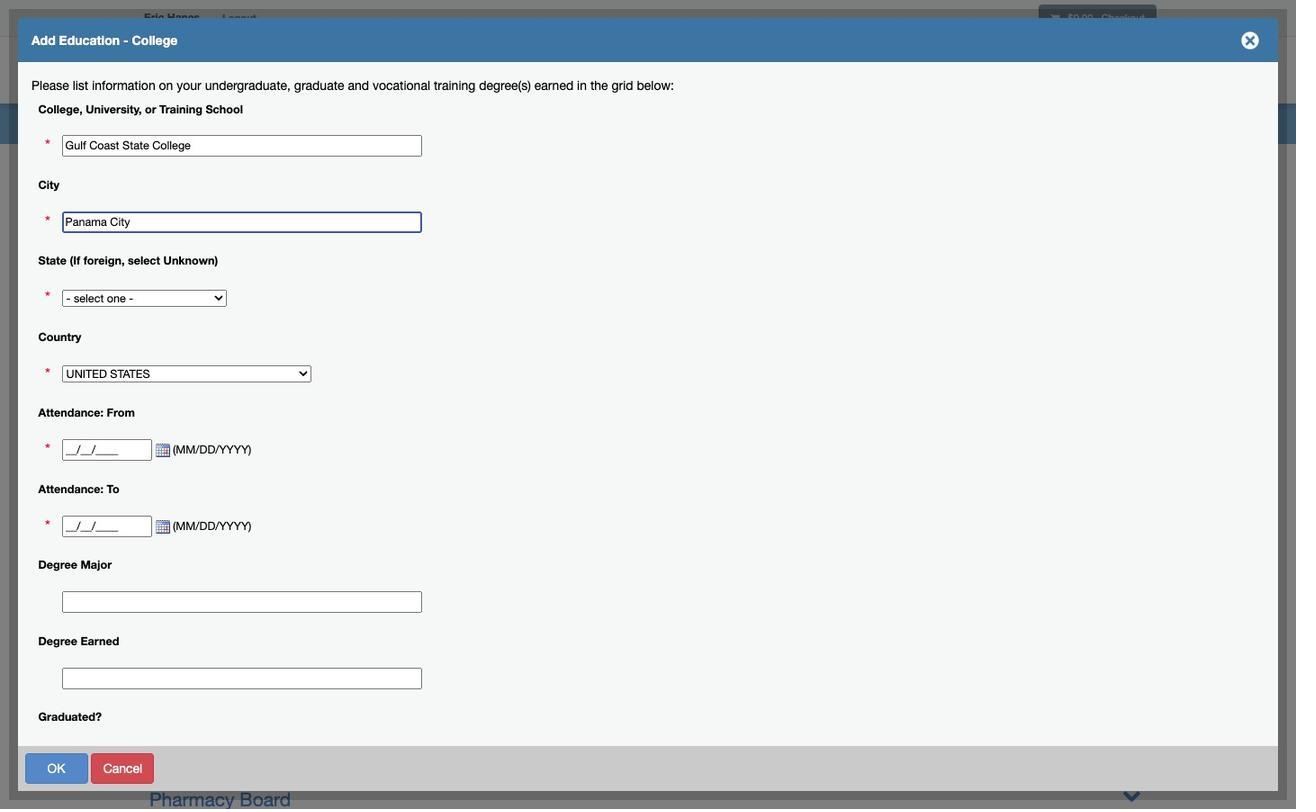 Task type: describe. For each thing, give the bounding box(es) containing it.
3 start link from the top
[[140, 688, 167, 702]]

illinois department of financial and professional regulation image
[[135, 41, 545, 98]]

edit this row image
[[277, 234, 295, 245]]

with
[[309, 122, 334, 138]]

major
[[80, 558, 112, 572]]

list
[[73, 78, 88, 93]]

massage
[[149, 441, 226, 463]]

Degree Earned text field
[[62, 668, 422, 689]]

25. please list information on your undergraduate, graduate and vocational training degree(s) earned in the grid below: element
[[251, 352, 1258, 438]]

professional
[[116, 32, 214, 48]]

1 start link from the top
[[140, 604, 167, 618]]

please list information on your undergraduate, graduate and vocational training degree(s) earned in the grid below:
[[32, 78, 674, 93]]

attendance: to
[[38, 482, 119, 496]]

authorization for third- party contact
[[45, 248, 175, 280]]

degree for degree earned
[[38, 634, 77, 648]]

ged)
[[508, 205, 536, 218]]

on
[[159, 78, 173, 93]]

2 horizontal spatial or
[[494, 205, 505, 218]]

dental board detective, security, fingerprint & alarm contractor board limited liability company massage therapy board
[[149, 352, 632, 463]]

city
[[38, 178, 59, 192]]

* up military
[[45, 136, 50, 154]]

degree major
[[38, 558, 112, 572]]

asterisk
[[356, 122, 404, 138]]

grid
[[612, 78, 633, 93]]

nurse
[[218, 32, 262, 48]]

college, for action
[[305, 358, 349, 372]]

1 vertical spatial information
[[98, 375, 162, 390]]

public
[[45, 311, 80, 326]]

authorization
[[45, 248, 119, 262]]

nursing for nursing board (rn, lpn & apn)
[[149, 530, 215, 552]]

detective,
[[149, 382, 234, 403]]

company
[[286, 411, 368, 433]]

action for primary school type (high school, or ged)
[[256, 205, 291, 218]]

massage therapy board link
[[149, 441, 356, 463]]

attendance: for attendance: to
[[38, 482, 104, 496]]

university, for please list information on your undergraduate, graduate and vocational training degree(s) earned in the grid below:
[[86, 102, 142, 116]]

military
[[45, 156, 86, 170]]

* down city
[[45, 212, 50, 230]]

therapy inside dental board detective, security, fingerprint & alarm contractor board limited liability company massage therapy board
[[231, 441, 300, 463]]

earned
[[534, 78, 574, 93]]

24. please list information on your primary school education in the grid below: element
[[251, 198, 1162, 252]]

school for please list information on your undergraduate, graduate and vocational training degree(s) earned in the grid below:
[[206, 102, 243, 116]]

my
[[942, 66, 958, 78]]

add
[[32, 32, 56, 48]]

0 vertical spatial nursing
[[108, 513, 152, 527]]

earned
[[80, 634, 119, 648]]

type
[[390, 205, 415, 218]]

from
[[107, 406, 135, 420]]

home
[[881, 66, 913, 78]]

military status
[[45, 156, 125, 170]]

application method
[[45, 202, 155, 216]]

date
[[45, 421, 71, 436]]

(high
[[419, 205, 447, 218]]

mailing
[[108, 311, 149, 326]]

of
[[75, 421, 86, 436]]

eric
[[144, 11, 164, 24]]

Attendance: From text field
[[62, 440, 152, 461]]

attendance: for attendance: from
[[38, 406, 104, 420]]

liability
[[217, 411, 281, 433]]

or for action
[[411, 358, 423, 372]]

nursing board (rn, lpn & apn)
[[149, 530, 420, 552]]

add education - college
[[32, 32, 178, 48]]

training for action
[[426, 358, 469, 372]]

home link
[[867, 41, 927, 104]]

City text field
[[62, 211, 422, 233]]

school,
[[450, 205, 491, 218]]

school for action
[[305, 374, 342, 388]]

medical corporation link
[[149, 500, 322, 522]]

registered nurse(rn) application instructions
[[45, 92, 178, 124]]

education left -
[[59, 32, 120, 48]]

limited liability company link
[[149, 411, 368, 433]]

vocational
[[373, 78, 430, 93]]

nursing for nursing board
[[215, 604, 258, 618]]

an
[[338, 122, 353, 138]]

alarm
[[431, 382, 480, 403]]

eric hanes
[[144, 11, 200, 24]]

education up fields
[[221, 78, 277, 93]]

advanced practice nurse for third start link from the top
[[215, 688, 358, 702]]

0 vertical spatial and
[[348, 78, 369, 93]]

country
[[38, 330, 81, 344]]

online
[[1042, 66, 1081, 78]]

addresses
[[45, 329, 105, 344]]

fields
[[221, 122, 256, 138]]

in
[[577, 78, 587, 93]]

& inside dental board detective, security, fingerprint & alarm contractor board limited liability company massage therapy board
[[414, 382, 426, 403]]

1 nurse from the top
[[325, 660, 358, 674]]

* down city text box
[[234, 238, 239, 256]]

chevron down image
[[1122, 786, 1141, 805]]

instructions
[[112, 110, 178, 124]]

required.
[[439, 122, 492, 138]]

0 horizontal spatial &
[[360, 530, 372, 552]]

fields marked with an asterisk * are required.
[[221, 122, 492, 138]]

for
[[123, 248, 138, 262]]

collection agency board link
[[149, 293, 359, 314]]

personal
[[45, 375, 94, 390]]

college
[[132, 32, 178, 48]]

fingerprint
[[317, 382, 408, 403]]

* down date
[[45, 440, 50, 458]]

occupational therapy board
[[149, 759, 392, 780]]

information
[[92, 78, 155, 93]]

college, university, or training school for action
[[305, 358, 469, 388]]

primary school type (high school, or ged)
[[305, 205, 536, 218]]

dental board link
[[149, 352, 260, 374]]

* down graduated?
[[45, 745, 50, 763]]

foreign,
[[83, 254, 125, 268]]

online services link
[[1027, 41, 1161, 104]]

hanes
[[167, 11, 200, 24]]

collection
[[149, 293, 234, 314]]



Task type: locate. For each thing, give the bounding box(es) containing it.
attendance: from
[[38, 406, 135, 420]]

practice for 2nd start link from the bottom
[[275, 660, 321, 674]]

please
[[32, 78, 69, 93]]

0 vertical spatial &
[[414, 382, 426, 403]]

1 vertical spatial nursing
[[149, 530, 215, 552]]

0 horizontal spatial university,
[[86, 102, 142, 116]]

1 vertical spatial degree
[[38, 634, 77, 648]]

2 vertical spatial start link
[[140, 688, 167, 702]]

my account
[[942, 66, 1013, 78]]

therapy
[[231, 441, 300, 463], [267, 759, 336, 780]]

advanced practice nurse for 2nd start link from the bottom
[[215, 660, 358, 674]]

action inside 25. please list information on your undergraduate, graduate and vocational training degree(s) earned in the grid below: element
[[256, 374, 291, 388]]

3 start from the top
[[140, 688, 167, 702]]

0 vertical spatial advanced practice nurse
[[215, 660, 358, 674]]

1 advanced from the top
[[215, 660, 271, 674]]

2 horizontal spatial school
[[350, 205, 387, 218]]

0 vertical spatial start
[[140, 604, 167, 618]]

2 nurse from the top
[[325, 688, 358, 702]]

2 start from the top
[[140, 660, 167, 674]]

2 vertical spatial school
[[305, 374, 342, 388]]

1 attendance: from the top
[[38, 406, 104, 420]]

attendance: up temporary
[[38, 482, 104, 496]]

1 practice from the top
[[275, 660, 321, 674]]

1 advanced practice nurse from the top
[[215, 660, 358, 674]]

0 vertical spatial college,
[[38, 102, 83, 116]]

account
[[961, 66, 1013, 78]]

contact
[[78, 266, 123, 280]]

1 vertical spatial advanced
[[215, 688, 271, 702]]

College, University, or Training School text field
[[62, 135, 422, 157]]

registered professional nurse
[[32, 32, 262, 48]]

select
[[128, 254, 160, 268]]

birth
[[89, 421, 116, 436]]

Attendance: To text field
[[62, 516, 152, 537]]

2 degree from the top
[[38, 634, 77, 648]]

$0.00 checkout
[[1065, 12, 1145, 23]]

nursing down permit
[[149, 530, 215, 552]]

university, down information
[[86, 102, 142, 116]]

1 vertical spatial advanced practice nurse
[[215, 688, 358, 702]]

2 advanced practice nurse from the top
[[215, 688, 358, 702]]

* down attendance: to at the bottom of the page
[[45, 517, 50, 535]]

1 vertical spatial training
[[426, 358, 469, 372]]

or for please list information on your undergraduate, graduate and vocational training degree(s) earned in the grid below:
[[145, 102, 156, 116]]

0 vertical spatial university,
[[86, 102, 142, 116]]

and
[[348, 78, 369, 93], [84, 311, 105, 326]]

temporary
[[45, 513, 105, 527]]

degree left 'earned'
[[38, 634, 77, 648]]

graduate
[[294, 78, 344, 93]]

(mm/dd/yyyy) for attendance: to text field
[[170, 519, 261, 533]]

accounting board link
[[149, 233, 302, 255]]

services
[[1084, 66, 1135, 78]]

attendance: up of
[[38, 406, 104, 420]]

2 attendance: from the top
[[38, 482, 104, 496]]

degree
[[38, 558, 77, 572], [38, 634, 77, 648]]

0 vertical spatial school
[[206, 102, 243, 116]]

education down temporary
[[45, 559, 102, 573]]

education information
[[221, 78, 345, 93], [45, 605, 169, 619]]

2 vertical spatial start
[[140, 688, 167, 702]]

1 horizontal spatial university,
[[352, 358, 408, 372]]

registered
[[32, 32, 113, 48]]

graduated?
[[38, 710, 102, 724]]

1 horizontal spatial college, university, or training school
[[305, 358, 469, 388]]

college, down the please
[[38, 102, 83, 116]]

1 vertical spatial college, university, or training school
[[305, 358, 469, 388]]

1 vertical spatial start link
[[140, 660, 167, 674]]

training for please list information on your undergraduate, graduate and vocational training degree(s) earned in the grid below:
[[159, 102, 202, 116]]

0 horizontal spatial school
[[206, 102, 243, 116]]

0 horizontal spatial education information
[[45, 605, 169, 619]]

or up "detective, security, fingerprint & alarm contractor board" link
[[411, 358, 423, 372]]

2 action from the top
[[256, 374, 291, 388]]

0 vertical spatial start link
[[140, 604, 167, 618]]

college, university, or training school for please list information on your undergraduate, graduate and vocational training degree(s) earned in the grid below:
[[38, 102, 243, 116]]

or left ged)
[[494, 205, 505, 218]]

below:
[[637, 78, 674, 93]]

1 vertical spatial start
[[140, 660, 167, 674]]

Degree Major text field
[[62, 592, 422, 613]]

0 vertical spatial practice
[[275, 660, 321, 674]]

1 horizontal spatial education information
[[221, 78, 345, 93]]

information
[[281, 78, 345, 93], [98, 375, 162, 390], [105, 605, 169, 619]]

0 vertical spatial nurse
[[325, 660, 358, 674]]

nursing board
[[215, 604, 296, 618]]

apn)
[[377, 530, 420, 552]]

university, inside 25. please list information on your undergraduate, graduate and vocational training degree(s) earned in the grid below: element
[[352, 358, 408, 372]]

school
[[206, 102, 243, 116], [350, 205, 387, 218], [305, 374, 342, 388]]

logout
[[222, 12, 256, 23]]

advanced up occupational therapy board link
[[215, 688, 271, 702]]

* down country on the left of page
[[45, 364, 50, 382]]

school up company
[[305, 374, 342, 388]]

0 vertical spatial (mm/dd/yyyy)
[[170, 443, 261, 457]]

architecture board link
[[149, 263, 308, 284]]

0 vertical spatial application
[[45, 110, 108, 124]]

1 vertical spatial application
[[45, 202, 108, 216]]

(rn,
[[276, 530, 313, 552]]

0 horizontal spatial college,
[[38, 102, 83, 116]]

application down city
[[45, 202, 108, 216]]

0 vertical spatial degree
[[38, 558, 77, 572]]

1 degree from the top
[[38, 558, 77, 572]]

0 horizontal spatial college, university, or training school
[[38, 102, 243, 116]]

and inside public and mailing addresses
[[84, 311, 105, 326]]

state (if foreign, select unknown)
[[38, 254, 218, 268]]

school up fields
[[206, 102, 243, 116]]

school inside 25. please list information on your undergraduate, graduate and vocational training degree(s) earned in the grid below: element
[[305, 374, 342, 388]]

education information up 'earned'
[[45, 605, 169, 619]]

shopping cart image
[[1050, 14, 1060, 24]]

start link
[[140, 604, 167, 618], [140, 660, 167, 674], [140, 688, 167, 702]]

to
[[107, 482, 119, 496]]

accounting
[[149, 233, 245, 255]]

2 vertical spatial nursing
[[215, 604, 258, 618]]

2 (mm/dd/yyyy) from the top
[[170, 519, 261, 533]]

information down "location"
[[105, 605, 169, 619]]

nursing up degree earned text field on the left bottom
[[215, 604, 258, 618]]

and up addresses
[[84, 311, 105, 326]]

dental
[[149, 352, 204, 374]]

close window image
[[1236, 26, 1265, 55], [1236, 26, 1265, 55]]

action for college, university, or training school
[[256, 374, 291, 388]]

1 start from the top
[[140, 604, 167, 618]]

personal information
[[45, 375, 162, 390]]

0 vertical spatial education information
[[221, 78, 345, 93]]

2 vertical spatial or
[[411, 358, 423, 372]]

1 horizontal spatial &
[[414, 382, 426, 403]]

1 vertical spatial or
[[494, 205, 505, 218]]

action inside 24. please list information on your primary school education in the grid below: element
[[256, 205, 291, 218]]

2 application from the top
[[45, 202, 108, 216]]

practice down nursing board
[[275, 660, 321, 674]]

nurse
[[325, 660, 358, 674], [325, 688, 358, 702]]

my account link
[[927, 41, 1027, 104]]

your
[[177, 78, 201, 93]]

* left "are"
[[407, 122, 413, 138]]

marked
[[260, 122, 305, 138]]

college, university, or training school down information
[[38, 102, 243, 116]]

1 horizontal spatial and
[[348, 78, 369, 93]]

action up limited liability company link
[[256, 374, 291, 388]]

2 practice from the top
[[275, 688, 321, 702]]

application inside registered nurse(rn) application instructions
[[45, 110, 108, 124]]

undergraduate,
[[205, 78, 291, 93]]

checkout
[[1101, 12, 1145, 23]]

2 start link from the top
[[140, 660, 167, 674]]

1 vertical spatial attendance:
[[38, 482, 104, 496]]

nursing down to
[[108, 513, 152, 527]]

1 vertical spatial nurse
[[325, 688, 358, 702]]

occupational
[[149, 759, 262, 780]]

degree for degree major
[[38, 558, 77, 572]]

0 vertical spatial action
[[256, 205, 291, 218]]

security,
[[239, 382, 312, 403]]

degree left major
[[38, 558, 77, 572]]

practice up occupational therapy board link
[[275, 688, 321, 702]]

medical corporation
[[149, 500, 322, 522]]

registered
[[45, 92, 106, 106]]

0 vertical spatial college, university, or training school
[[38, 102, 243, 116]]

1 vertical spatial education information
[[45, 605, 169, 619]]

1 (mm/dd/yyyy) from the top
[[170, 443, 261, 457]]

practice
[[275, 660, 321, 674], [275, 688, 321, 702]]

None image field
[[152, 444, 170, 458], [152, 520, 170, 534], [152, 444, 170, 458], [152, 520, 170, 534]]

nursing board (rn, lpn & apn) link
[[149, 530, 420, 552]]

information up from
[[98, 375, 162, 390]]

or down information
[[145, 102, 156, 116]]

practice for third start link from the top
[[275, 688, 321, 702]]

& right lpn in the left bottom of the page
[[360, 530, 372, 552]]

& left alarm
[[414, 382, 426, 403]]

training up alarm
[[426, 358, 469, 372]]

training
[[434, 78, 476, 93]]

0 horizontal spatial or
[[145, 102, 156, 116]]

1 vertical spatial action
[[256, 374, 291, 388]]

delete this row image
[[256, 232, 271, 247]]

close window image for add education - college
[[1236, 26, 1265, 55]]

(mm/dd/yyyy) for attendance: from text box
[[170, 443, 261, 457]]

college, university, or training school up company
[[305, 358, 469, 388]]

advanced practice nurse down nursing board
[[215, 660, 358, 674]]

0 vertical spatial information
[[281, 78, 345, 93]]

1 horizontal spatial school
[[305, 374, 342, 388]]

date of birth
[[45, 421, 116, 436]]

degree(s)
[[479, 78, 531, 93]]

1 application from the top
[[45, 110, 108, 124]]

0 vertical spatial or
[[145, 102, 156, 116]]

0 vertical spatial training
[[159, 102, 202, 116]]

attendance:
[[38, 406, 104, 420], [38, 482, 104, 496]]

1 horizontal spatial or
[[411, 358, 423, 372]]

0 vertical spatial advanced
[[215, 660, 271, 674]]

1 vertical spatial school
[[350, 205, 387, 218]]

public and mailing addresses
[[45, 311, 149, 344]]

(if
[[70, 254, 80, 268]]

$0.00
[[1068, 12, 1093, 23]]

1 vertical spatial therapy
[[267, 759, 336, 780]]

logout link
[[209, 0, 270, 36]]

1 horizontal spatial training
[[426, 358, 469, 372]]

university, up "detective, security, fingerprint & alarm contractor board" link
[[352, 358, 408, 372]]

close window image for registered professional nurse
[[1236, 26, 1265, 55]]

college, inside 25. please list information on your undergraduate, graduate and vocational training degree(s) earned in the grid below: element
[[305, 358, 349, 372]]

1 vertical spatial (mm/dd/yyyy)
[[170, 519, 261, 533]]

college, up fingerprint
[[305, 358, 349, 372]]

application down registered
[[45, 110, 108, 124]]

unknown)
[[163, 254, 218, 268]]

0 horizontal spatial and
[[84, 311, 105, 326]]

occupational therapy board link
[[149, 759, 392, 780]]

1 vertical spatial college,
[[305, 358, 349, 372]]

training inside college, university, or training school
[[426, 358, 469, 372]]

0 vertical spatial attendance:
[[38, 406, 104, 420]]

* up public
[[45, 288, 50, 306]]

1 horizontal spatial college,
[[305, 358, 349, 372]]

1 vertical spatial practice
[[275, 688, 321, 702]]

application
[[45, 110, 108, 124], [45, 202, 108, 216]]

corporation
[[221, 500, 322, 522]]

lpn
[[319, 530, 355, 552]]

university, for action
[[352, 358, 408, 372]]

1 vertical spatial &
[[360, 530, 372, 552]]

college, university, or training school inside 25. please list information on your undergraduate, graduate and vocational training degree(s) earned in the grid below: element
[[305, 358, 469, 388]]

1 action from the top
[[256, 205, 291, 218]]

advanced for 2nd start link from the bottom
[[215, 660, 271, 674]]

temporary nursing permit
[[45, 513, 192, 527]]

education information up marked
[[221, 78, 345, 93]]

0 horizontal spatial training
[[159, 102, 202, 116]]

third-
[[141, 248, 175, 262]]

None button
[[25, 753, 88, 784], [91, 753, 154, 784], [227, 753, 299, 784], [303, 753, 353, 784], [1146, 753, 1258, 784], [25, 753, 88, 784], [91, 753, 154, 784], [227, 753, 299, 784], [303, 753, 353, 784], [1146, 753, 1258, 784]]

information up with
[[281, 78, 345, 93]]

2 advanced from the top
[[215, 688, 271, 702]]

2 vertical spatial information
[[105, 605, 169, 619]]

and right graduate on the left top
[[348, 78, 369, 93]]

action up delete this row image
[[256, 205, 291, 218]]

advanced for third start link from the top
[[215, 688, 271, 702]]

nurse(rn)
[[109, 92, 167, 106]]

advanced practice nurse up occupational therapy board
[[215, 688, 358, 702]]

state
[[38, 254, 67, 268]]

advanced down nursing board
[[215, 660, 271, 674]]

1 vertical spatial and
[[84, 311, 105, 326]]

1 vertical spatial university,
[[352, 358, 408, 372]]

education up degree earned
[[45, 605, 102, 619]]

contractor
[[485, 382, 576, 403]]

college, for please list information on your undergraduate, graduate and vocational training degree(s) earned in the grid below:
[[38, 102, 83, 116]]

education location
[[45, 559, 154, 573]]

0 vertical spatial therapy
[[231, 441, 300, 463]]

school left type at top
[[350, 205, 387, 218]]

training down your on the left top of page
[[159, 102, 202, 116]]



Task type: vqa. For each thing, say whether or not it's contained in the screenshot.
Therapy inside the Dental Board Detective, Security, Fingerprint & Alarm Contractor Board Limited Liability Company Massage Therapy Board
yes



